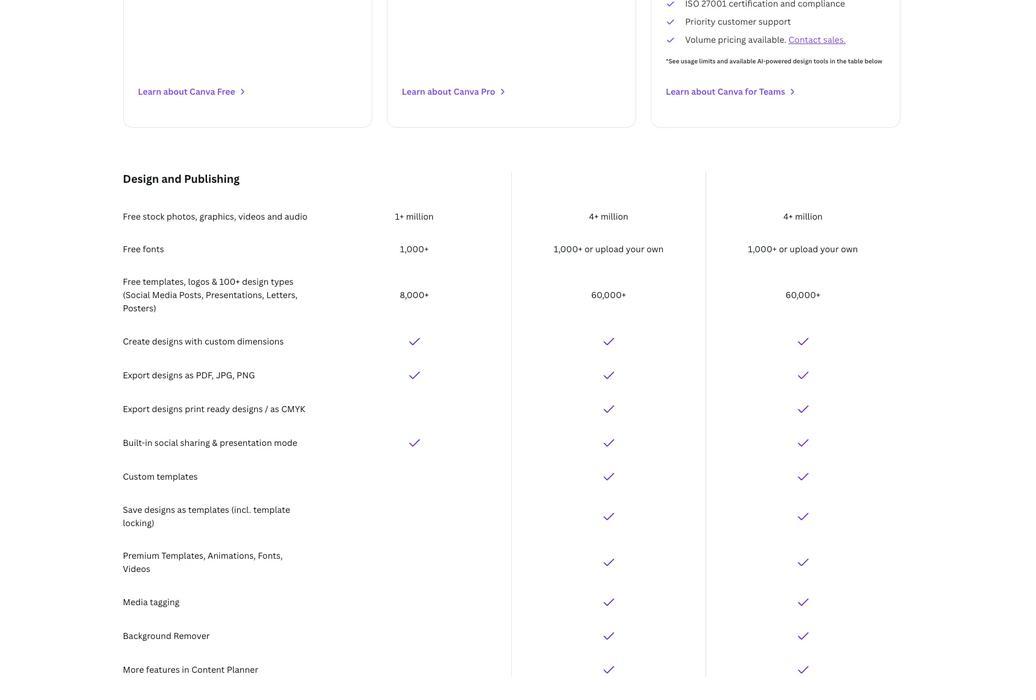 Task type: describe. For each thing, give the bounding box(es) containing it.
2 or from the left
[[779, 243, 788, 255]]

designs for custom
[[152, 336, 183, 347]]

more
[[123, 664, 144, 676]]

presentation
[[220, 437, 272, 449]]

available
[[730, 57, 756, 65]]

canva for free
[[190, 86, 215, 97]]

below
[[865, 57, 883, 65]]

export designs print ready designs / as cmyk
[[123, 403, 306, 415]]

learn for learn about canva for teams
[[666, 86, 690, 97]]

0 horizontal spatial in
[[145, 437, 153, 449]]

1 60,000+ from the left
[[592, 289, 627, 301]]

2 60,000+ from the left
[[786, 289, 821, 301]]

templates,
[[143, 276, 186, 288]]

built-
[[123, 437, 145, 449]]

create designs with custom dimensions
[[123, 336, 284, 347]]

ai-
[[758, 57, 766, 65]]

the
[[837, 57, 847, 65]]

learn about canva for teams link
[[666, 85, 886, 98]]

design
[[123, 172, 159, 186]]

templates inside save designs as templates (incl. template locking)
[[188, 504, 229, 516]]

1 own from the left
[[647, 243, 664, 255]]

custom
[[123, 471, 155, 483]]

sharing
[[180, 437, 210, 449]]

ready
[[207, 403, 230, 415]]

2 upload from the left
[[790, 243, 819, 255]]

1 vertical spatial &
[[212, 437, 218, 449]]

media inside free templates, logos & 100+ design types (social media posts, presentations, letters, posters)
[[152, 289, 177, 301]]

pdf,
[[196, 370, 214, 381]]

^see
[[666, 57, 680, 65]]

template
[[253, 504, 290, 516]]

2 horizontal spatial and
[[717, 57, 729, 65]]

animations,
[[208, 550, 256, 562]]

stock
[[143, 211, 165, 222]]

save designs as templates (incl. template locking)
[[123, 504, 290, 529]]

priority
[[686, 16, 716, 27]]

export designs as pdf, jpg, png
[[123, 370, 255, 381]]

background
[[123, 631, 172, 642]]

volume
[[686, 34, 716, 45]]

remover
[[174, 631, 210, 642]]

designs for pdf,
[[152, 370, 183, 381]]

1 vertical spatial media
[[123, 597, 148, 608]]

dimensions
[[237, 336, 284, 347]]

jpg,
[[216, 370, 235, 381]]

export for export designs print ready designs / as cmyk
[[123, 403, 150, 415]]

features
[[146, 664, 180, 676]]

learn for learn about canva free
[[138, 86, 161, 97]]

pricing
[[719, 34, 747, 45]]

premium templates, animations, fonts, videos
[[123, 550, 283, 575]]

save
[[123, 504, 142, 516]]

volume pricing available. contact sales.
[[686, 34, 846, 45]]

social
[[155, 437, 178, 449]]

photos,
[[167, 211, 198, 222]]

free for templates,
[[123, 276, 141, 288]]

for
[[746, 86, 758, 97]]

about for learn about canva free
[[163, 86, 188, 97]]

logos
[[188, 276, 210, 288]]

as for jpg,
[[185, 370, 194, 381]]

1 upload from the left
[[596, 243, 624, 255]]

custom templates
[[123, 471, 198, 483]]

about for learn about canva pro
[[428, 86, 452, 97]]

as for (incl.
[[177, 504, 186, 516]]

premium
[[123, 550, 160, 562]]

graphics,
[[200, 211, 236, 222]]

2 4+ from the left
[[784, 211, 794, 222]]

free stock photos, graphics, videos and audio
[[123, 211, 308, 222]]

posts,
[[179, 289, 204, 301]]

presentations,
[[206, 289, 264, 301]]

teams
[[760, 86, 786, 97]]

powered
[[766, 57, 792, 65]]

audio
[[285, 211, 308, 222]]

learn about canva free
[[138, 86, 235, 97]]

1 4+ million from the left
[[589, 211, 629, 222]]

priority customer support
[[686, 16, 792, 27]]

^see usage limits and available ai-powered design tools in the table below
[[666, 57, 883, 65]]

designs for templates
[[144, 504, 175, 516]]

support
[[759, 16, 792, 27]]

customer
[[718, 16, 757, 27]]

1 horizontal spatial and
[[267, 211, 283, 222]]

pro
[[481, 86, 496, 97]]

1 vertical spatial as
[[270, 403, 279, 415]]

& inside free templates, logos & 100+ design types (social media posts, presentations, letters, posters)
[[212, 276, 217, 288]]

1 or from the left
[[585, 243, 594, 255]]

png
[[237, 370, 255, 381]]

print
[[185, 403, 205, 415]]

1 1,000+ or upload your own from the left
[[554, 243, 664, 255]]

1 your from the left
[[626, 243, 645, 255]]



Task type: vqa. For each thing, say whether or not it's contained in the screenshot.
Date Modified button
no



Task type: locate. For each thing, give the bounding box(es) containing it.
& right sharing
[[212, 437, 218, 449]]

design left tools
[[793, 57, 813, 65]]

export for export designs as pdf, jpg, png
[[123, 370, 150, 381]]

export down create
[[123, 370, 150, 381]]

media down templates,
[[152, 289, 177, 301]]

templates
[[157, 471, 198, 483], [188, 504, 229, 516]]

4+ million
[[589, 211, 629, 222], [784, 211, 823, 222]]

0 horizontal spatial 60,000+
[[592, 289, 627, 301]]

learn for learn about canva pro
[[402, 86, 426, 97]]

learn about canva pro
[[402, 86, 496, 97]]

0 horizontal spatial upload
[[596, 243, 624, 255]]

and left audio
[[267, 211, 283, 222]]

upload
[[596, 243, 624, 255], [790, 243, 819, 255]]

designs left with
[[152, 336, 183, 347]]

learn inside 'link'
[[666, 86, 690, 97]]

/
[[265, 403, 268, 415]]

free inside learn about canva free link
[[217, 86, 235, 97]]

0 vertical spatial design
[[793, 57, 813, 65]]

about inside learn about canva free link
[[163, 86, 188, 97]]

canva for for
[[718, 86, 744, 97]]

1 horizontal spatial canva
[[454, 86, 479, 97]]

1 learn from the left
[[138, 86, 161, 97]]

tagging
[[150, 597, 180, 608]]

designs inside save designs as templates (incl. template locking)
[[144, 504, 175, 516]]

in left the
[[830, 57, 836, 65]]

1 vertical spatial export
[[123, 403, 150, 415]]

about inside learn about canva for teams 'link'
[[692, 86, 716, 97]]

2 horizontal spatial 1,000+
[[749, 243, 777, 255]]

100+
[[220, 276, 240, 288]]

1 million from the left
[[406, 211, 434, 222]]

1 horizontal spatial about
[[428, 86, 452, 97]]

2 vertical spatial as
[[177, 504, 186, 516]]

export
[[123, 370, 150, 381], [123, 403, 150, 415]]

1 vertical spatial in
[[145, 437, 153, 449]]

2 4+ million from the left
[[784, 211, 823, 222]]

0 vertical spatial export
[[123, 370, 150, 381]]

2 vertical spatial in
[[182, 664, 190, 676]]

about inside the learn about canva pro link
[[428, 86, 452, 97]]

free for fonts
[[123, 243, 141, 255]]

1 horizontal spatial 4+
[[784, 211, 794, 222]]

0 vertical spatial templates
[[157, 471, 198, 483]]

design inside free templates, logos & 100+ design types (social media posts, presentations, letters, posters)
[[242, 276, 269, 288]]

own
[[647, 243, 664, 255], [842, 243, 859, 255]]

usage
[[681, 57, 698, 65]]

designs left print
[[152, 403, 183, 415]]

(social
[[123, 289, 150, 301]]

canva inside 'link'
[[718, 86, 744, 97]]

1 horizontal spatial design
[[793, 57, 813, 65]]

your
[[626, 243, 645, 255], [821, 243, 839, 255]]

8,000+
[[400, 289, 429, 301]]

1 about from the left
[[163, 86, 188, 97]]

media
[[152, 289, 177, 301], [123, 597, 148, 608]]

3 canva from the left
[[718, 86, 744, 97]]

(incl.
[[231, 504, 251, 516]]

design up presentations,
[[242, 276, 269, 288]]

2 learn from the left
[[402, 86, 426, 97]]

1 horizontal spatial 1,000+
[[554, 243, 583, 255]]

content
[[192, 664, 225, 676]]

1+
[[395, 211, 404, 222]]

3 million from the left
[[796, 211, 823, 222]]

templates left the (incl.
[[188, 504, 229, 516]]

or
[[585, 243, 594, 255], [779, 243, 788, 255]]

about for learn about canva for teams
[[692, 86, 716, 97]]

0 horizontal spatial about
[[163, 86, 188, 97]]

about
[[163, 86, 188, 97], [428, 86, 452, 97], [692, 86, 716, 97]]

&
[[212, 276, 217, 288], [212, 437, 218, 449]]

3 learn from the left
[[666, 86, 690, 97]]

in left social
[[145, 437, 153, 449]]

free fonts
[[123, 243, 164, 255]]

media left the tagging
[[123, 597, 148, 608]]

0 vertical spatial and
[[717, 57, 729, 65]]

1 horizontal spatial media
[[152, 289, 177, 301]]

cmyk
[[281, 403, 306, 415]]

60,000+
[[592, 289, 627, 301], [786, 289, 821, 301]]

in
[[830, 57, 836, 65], [145, 437, 153, 449], [182, 664, 190, 676]]

1,000+
[[400, 243, 429, 255], [554, 243, 583, 255], [749, 243, 777, 255]]

templates,
[[162, 550, 206, 562]]

3 1,000+ from the left
[[749, 243, 777, 255]]

1 canva from the left
[[190, 86, 215, 97]]

million
[[406, 211, 434, 222], [601, 211, 629, 222], [796, 211, 823, 222]]

0 horizontal spatial million
[[406, 211, 434, 222]]

0 vertical spatial in
[[830, 57, 836, 65]]

1 horizontal spatial own
[[842, 243, 859, 255]]

2 export from the top
[[123, 403, 150, 415]]

background remover
[[123, 631, 210, 642]]

2 horizontal spatial about
[[692, 86, 716, 97]]

0 horizontal spatial your
[[626, 243, 645, 255]]

2 horizontal spatial canva
[[718, 86, 744, 97]]

locking)
[[123, 518, 154, 529]]

as left pdf,
[[185, 370, 194, 381]]

canva for pro
[[454, 86, 479, 97]]

2 horizontal spatial million
[[796, 211, 823, 222]]

0 vertical spatial media
[[152, 289, 177, 301]]

mode
[[274, 437, 298, 449]]

learn about canva pro link
[[402, 85, 622, 98]]

and right design
[[162, 172, 182, 186]]

1+ million
[[395, 211, 434, 222]]

2 horizontal spatial in
[[830, 57, 836, 65]]

videos
[[238, 211, 265, 222]]

limits
[[700, 57, 716, 65]]

0 horizontal spatial 1,000+
[[400, 243, 429, 255]]

create
[[123, 336, 150, 347]]

1 horizontal spatial learn
[[402, 86, 426, 97]]

free templates, logos & 100+ design types (social media posts, presentations, letters, posters)
[[123, 276, 298, 314]]

1 horizontal spatial 60,000+
[[786, 289, 821, 301]]

0 horizontal spatial canva
[[190, 86, 215, 97]]

designs
[[152, 336, 183, 347], [152, 370, 183, 381], [152, 403, 183, 415], [232, 403, 263, 415], [144, 504, 175, 516]]

sales.
[[824, 34, 846, 45]]

videos
[[123, 564, 150, 575]]

contact
[[789, 34, 822, 45]]

templates down social
[[157, 471, 198, 483]]

0 horizontal spatial media
[[123, 597, 148, 608]]

learn about canva free link
[[138, 85, 357, 98]]

0 horizontal spatial 1,000+ or upload your own
[[554, 243, 664, 255]]

free for stock
[[123, 211, 141, 222]]

0 horizontal spatial learn
[[138, 86, 161, 97]]

2 your from the left
[[821, 243, 839, 255]]

publishing
[[184, 172, 240, 186]]

3 about from the left
[[692, 86, 716, 97]]

design and publishing
[[123, 172, 240, 186]]

2 million from the left
[[601, 211, 629, 222]]

fonts,
[[258, 550, 283, 562]]

1 horizontal spatial your
[[821, 243, 839, 255]]

1 horizontal spatial million
[[601, 211, 629, 222]]

table
[[849, 57, 864, 65]]

design
[[793, 57, 813, 65], [242, 276, 269, 288]]

designs up locking)
[[144, 504, 175, 516]]

1 vertical spatial and
[[162, 172, 182, 186]]

free inside free templates, logos & 100+ design types (social media posts, presentations, letters, posters)
[[123, 276, 141, 288]]

custom
[[205, 336, 235, 347]]

free
[[217, 86, 235, 97], [123, 211, 141, 222], [123, 243, 141, 255], [123, 276, 141, 288]]

1,000+ or upload your own
[[554, 243, 664, 255], [749, 243, 859, 255]]

letters,
[[267, 289, 298, 301]]

as inside save designs as templates (incl. template locking)
[[177, 504, 186, 516]]

contact sales. link
[[789, 34, 846, 45]]

in left content
[[182, 664, 190, 676]]

2 1,000+ or upload your own from the left
[[749, 243, 859, 255]]

1 1,000+ from the left
[[400, 243, 429, 255]]

media tagging
[[123, 597, 180, 608]]

0 horizontal spatial own
[[647, 243, 664, 255]]

1 horizontal spatial or
[[779, 243, 788, 255]]

1 horizontal spatial 1,000+ or upload your own
[[749, 243, 859, 255]]

0 horizontal spatial 4+
[[589, 211, 599, 222]]

& left 100+
[[212, 276, 217, 288]]

2 canva from the left
[[454, 86, 479, 97]]

posters)
[[123, 303, 156, 314]]

learn about canva for teams
[[666, 86, 786, 97]]

0 horizontal spatial design
[[242, 276, 269, 288]]

1 horizontal spatial upload
[[790, 243, 819, 255]]

1 vertical spatial templates
[[188, 504, 229, 516]]

as right the /
[[270, 403, 279, 415]]

built-in social sharing & presentation mode
[[123, 437, 298, 449]]

planner
[[227, 664, 259, 676]]

2 horizontal spatial learn
[[666, 86, 690, 97]]

export up built-
[[123, 403, 150, 415]]

more features in content planner
[[123, 664, 259, 676]]

0 vertical spatial as
[[185, 370, 194, 381]]

2 own from the left
[[842, 243, 859, 255]]

available.
[[749, 34, 787, 45]]

1 horizontal spatial 4+ million
[[784, 211, 823, 222]]

designs for ready
[[152, 403, 183, 415]]

types
[[271, 276, 294, 288]]

with
[[185, 336, 203, 347]]

0 vertical spatial &
[[212, 276, 217, 288]]

1 export from the top
[[123, 370, 150, 381]]

1 vertical spatial design
[[242, 276, 269, 288]]

0 horizontal spatial and
[[162, 172, 182, 186]]

2 about from the left
[[428, 86, 452, 97]]

and right limits
[[717, 57, 729, 65]]

2 1,000+ from the left
[[554, 243, 583, 255]]

fonts
[[143, 243, 164, 255]]

0 horizontal spatial 4+ million
[[589, 211, 629, 222]]

2 vertical spatial and
[[267, 211, 283, 222]]

1 4+ from the left
[[589, 211, 599, 222]]

1 horizontal spatial in
[[182, 664, 190, 676]]

tools
[[814, 57, 829, 65]]

0 horizontal spatial or
[[585, 243, 594, 255]]

designs left the /
[[232, 403, 263, 415]]

as down "custom templates"
[[177, 504, 186, 516]]

designs left pdf,
[[152, 370, 183, 381]]



